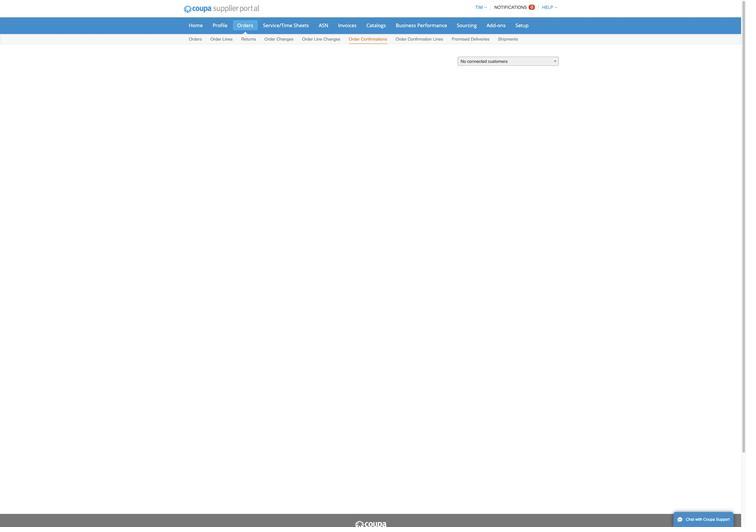 Task type: describe. For each thing, give the bounding box(es) containing it.
1 changes from the left
[[277, 37, 294, 42]]

home
[[189, 22, 203, 29]]

order confirmations
[[349, 37, 387, 42]]

catalogs link
[[362, 20, 390, 30]]

2 lines from the left
[[433, 37, 444, 42]]

ons
[[498, 22, 506, 29]]

promised
[[452, 37, 470, 42]]

add-ons link
[[483, 20, 510, 30]]

performance
[[418, 22, 447, 29]]

help
[[543, 5, 554, 10]]

promised deliveries link
[[452, 35, 490, 44]]

service/time sheets
[[263, 22, 309, 29]]

business performance
[[396, 22, 447, 29]]

notifications 0
[[495, 5, 534, 10]]

0 horizontal spatial orders link
[[189, 35, 202, 44]]

chat with coupa support
[[686, 518, 730, 522]]

support
[[717, 518, 730, 522]]

tim
[[476, 5, 483, 10]]

connected
[[468, 59, 487, 64]]

order lines link
[[210, 35, 233, 44]]

1 horizontal spatial orders
[[237, 22, 253, 29]]

1 lines from the left
[[223, 37, 233, 42]]

order changes link
[[264, 35, 294, 44]]

sourcing link
[[453, 20, 481, 30]]

chat
[[686, 518, 695, 522]]

0
[[531, 5, 534, 10]]

asn
[[319, 22, 329, 29]]

order confirmations link
[[349, 35, 388, 44]]

no connected customers
[[461, 59, 508, 64]]

invoices link
[[334, 20, 361, 30]]

profile link
[[209, 20, 232, 30]]

2 changes from the left
[[324, 37, 341, 42]]

customers
[[488, 59, 508, 64]]

business performance link
[[392, 20, 452, 30]]

order confirmation lines
[[396, 37, 444, 42]]

shipments
[[498, 37, 518, 42]]

tim link
[[473, 5, 487, 10]]

setup link
[[512, 20, 533, 30]]

order for order line changes
[[302, 37, 313, 42]]

promised deliveries
[[452, 37, 490, 42]]

0 horizontal spatial orders
[[189, 37, 202, 42]]

order for order lines
[[211, 37, 221, 42]]

order for order confirmations
[[349, 37, 360, 42]]

returns link
[[241, 35, 257, 44]]

catalogs
[[367, 22, 386, 29]]

coupa
[[704, 518, 715, 522]]



Task type: vqa. For each thing, say whether or not it's contained in the screenshot.
first SFTP
no



Task type: locate. For each thing, give the bounding box(es) containing it.
order line changes
[[302, 37, 341, 42]]

navigation containing notifications 0
[[473, 1, 558, 14]]

invoices
[[338, 22, 357, 29]]

0 vertical spatial orders link
[[233, 20, 258, 30]]

changes right the line
[[324, 37, 341, 42]]

orders link
[[233, 20, 258, 30], [189, 35, 202, 44]]

setup
[[516, 22, 529, 29]]

0 horizontal spatial lines
[[223, 37, 233, 42]]

order inside order confirmation lines link
[[396, 37, 407, 42]]

service/time
[[263, 22, 293, 29]]

1 horizontal spatial lines
[[433, 37, 444, 42]]

chat with coupa support button
[[674, 512, 734, 527]]

1 horizontal spatial orders link
[[233, 20, 258, 30]]

with
[[696, 518, 703, 522]]

sourcing
[[457, 22, 477, 29]]

order confirmation lines link
[[396, 35, 444, 44]]

order inside order changes link
[[265, 37, 276, 42]]

notifications
[[495, 5, 527, 10]]

order line changes link
[[302, 35, 341, 44]]

1 horizontal spatial changes
[[324, 37, 341, 42]]

order down profile
[[211, 37, 221, 42]]

confirmation
[[408, 37, 432, 42]]

order down business
[[396, 37, 407, 42]]

returns
[[241, 37, 256, 42]]

3 order from the left
[[302, 37, 313, 42]]

1 order from the left
[[211, 37, 221, 42]]

navigation
[[473, 1, 558, 14]]

lines
[[223, 37, 233, 42], [433, 37, 444, 42]]

sheets
[[294, 22, 309, 29]]

shipments link
[[498, 35, 519, 44]]

0 horizontal spatial coupa supplier portal image
[[179, 1, 264, 17]]

orders down home link
[[189, 37, 202, 42]]

line
[[314, 37, 322, 42]]

order inside order lines link
[[211, 37, 221, 42]]

0 horizontal spatial changes
[[277, 37, 294, 42]]

order
[[211, 37, 221, 42], [265, 37, 276, 42], [302, 37, 313, 42], [349, 37, 360, 42], [396, 37, 407, 42]]

5 order from the left
[[396, 37, 407, 42]]

order for order confirmation lines
[[396, 37, 407, 42]]

0 vertical spatial orders
[[237, 22, 253, 29]]

add-ons
[[487, 22, 506, 29]]

1 horizontal spatial coupa supplier portal image
[[354, 521, 387, 527]]

asn link
[[315, 20, 333, 30]]

order lines
[[211, 37, 233, 42]]

4 order from the left
[[349, 37, 360, 42]]

help link
[[540, 5, 558, 10]]

business
[[396, 22, 416, 29]]

no
[[461, 59, 466, 64]]

confirmations
[[361, 37, 387, 42]]

1 vertical spatial coupa supplier portal image
[[354, 521, 387, 527]]

orders
[[237, 22, 253, 29], [189, 37, 202, 42]]

service/time sheets link
[[259, 20, 313, 30]]

No connected customers field
[[458, 57, 559, 66]]

profile
[[213, 22, 228, 29]]

changes
[[277, 37, 294, 42], [324, 37, 341, 42]]

orders link up returns at the left top
[[233, 20, 258, 30]]

lines down profile link
[[223, 37, 233, 42]]

changes down service/time sheets link at the left of page
[[277, 37, 294, 42]]

2 order from the left
[[265, 37, 276, 42]]

deliveries
[[471, 37, 490, 42]]

0 vertical spatial coupa supplier portal image
[[179, 1, 264, 17]]

order down invoices
[[349, 37, 360, 42]]

order for order changes
[[265, 37, 276, 42]]

home link
[[185, 20, 207, 30]]

order changes
[[265, 37, 294, 42]]

lines down performance
[[433, 37, 444, 42]]

order left the line
[[302, 37, 313, 42]]

1 vertical spatial orders
[[189, 37, 202, 42]]

orders up returns at the left top
[[237, 22, 253, 29]]

orders link down home link
[[189, 35, 202, 44]]

order down the service/time
[[265, 37, 276, 42]]

1 vertical spatial orders link
[[189, 35, 202, 44]]

No connected customers text field
[[458, 57, 559, 66]]

add-
[[487, 22, 498, 29]]

coupa supplier portal image
[[179, 1, 264, 17], [354, 521, 387, 527]]



